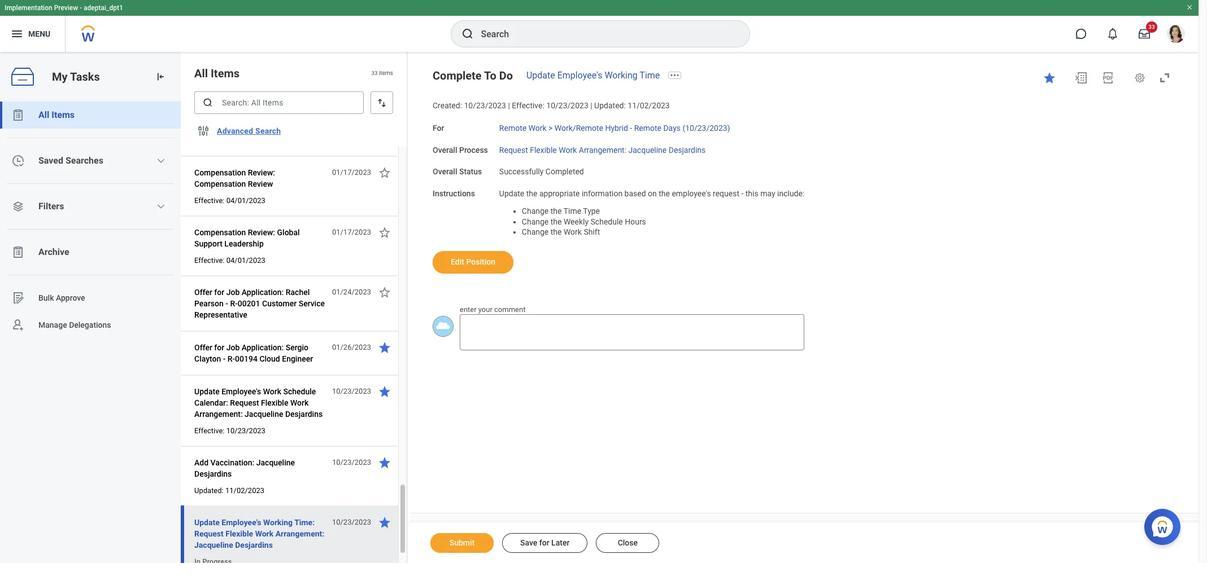 Task type: describe. For each thing, give the bounding box(es) containing it.
Search Workday  search field
[[481, 21, 726, 46]]

chevron down image
[[157, 156, 166, 166]]

star image for compensation review: compensation review
[[378, 166, 391, 180]]

manage delegations link
[[0, 312, 181, 339]]

updated: inside item list element
[[194, 487, 224, 495]]

2 horizontal spatial arrangement:
[[579, 145, 626, 154]]

overall process
[[433, 145, 488, 154]]

your
[[478, 306, 492, 314]]

request flexible work arrangement: jacqueline desjardins link
[[499, 143, 706, 154]]

1 horizontal spatial updated:
[[594, 101, 626, 110]]

update employee's work schedule calendar: request flexible work arrangement: jacqueline desjardins
[[194, 387, 323, 419]]

preview
[[54, 4, 78, 12]]

for for pearson
[[214, 288, 224, 297]]

star image for update employee's working time: request flexible work arrangement: jacqueline desjardins
[[378, 516, 391, 530]]

hours
[[625, 217, 646, 226]]

update employee's working time: request flexible work arrangement: jacqueline desjardins
[[194, 519, 324, 550]]

update employee's working time: request flexible work arrangement: jacqueline desjardins button
[[194, 516, 326, 552]]

pearson
[[194, 299, 224, 308]]

employee's for update employee's working time: request flexible work arrangement: jacqueline desjardins
[[222, 519, 261, 528]]

Search: All Items text field
[[194, 92, 364, 114]]

the down the appropriate
[[551, 207, 562, 216]]

jacqueline inside update employee's working time: request flexible work arrangement: jacqueline desjardins
[[194, 541, 233, 550]]

job for 00201
[[226, 288, 240, 297]]

item list element
[[181, 52, 408, 564]]

overall for overall process
[[433, 145, 457, 154]]

clayton
[[194, 355, 221, 364]]

implementation
[[5, 4, 52, 12]]

save for later button
[[502, 534, 588, 554]]

successfully completed
[[499, 167, 584, 176]]

update employee's working time link
[[526, 70, 660, 81]]

rename image
[[11, 291, 25, 305]]

request flexible work arrangement: jacqueline desjardins
[[499, 145, 706, 154]]

advanced search
[[217, 127, 281, 136]]

notifications large image
[[1107, 28, 1118, 40]]

type
[[583, 207, 600, 216]]

this
[[745, 189, 758, 198]]

shift
[[584, 228, 600, 237]]

instructions
[[433, 189, 475, 198]]

for
[[433, 124, 444, 133]]

submit button
[[430, 534, 494, 554]]

archive
[[38, 247, 69, 258]]

(10/23/2023)
[[683, 124, 730, 133]]

all items inside item list element
[[194, 67, 240, 80]]

for inside save for later "button"
[[539, 539, 549, 548]]

effective: 04/01/2023 for support
[[194, 256, 265, 265]]

arrangement: inside update employee's working time: request flexible work arrangement: jacqueline desjardins
[[275, 530, 324, 539]]

offer for offer for job application: rachel pearson ‎- r-00201 customer service representative
[[194, 288, 212, 297]]

manage delegations
[[38, 321, 111, 330]]

menu banner
[[0, 0, 1199, 52]]

inbox large image
[[1139, 28, 1150, 40]]

manage
[[38, 321, 67, 330]]

update for update employee's working time: request flexible work arrangement: jacqueline desjardins
[[194, 519, 220, 528]]

arrangement: inside update employee's work schedule calendar: request flexible work arrangement: jacqueline desjardins
[[194, 410, 243, 419]]

remote work > work/remote hybrid - remote days (10/23/2023) link
[[499, 121, 730, 133]]

effective: 04/01/2023 for review
[[194, 197, 265, 205]]

employee's for update employee's work schedule calendar: request flexible work arrangement: jacqueline desjardins
[[221, 387, 261, 397]]

star image for add vaccination: jacqueline desjardins
[[378, 456, 391, 470]]

effective: for compensation review: global support leadership
[[194, 256, 225, 265]]

adeptai_dpt1
[[84, 4, 123, 12]]

my tasks element
[[0, 52, 181, 564]]

do
[[499, 69, 513, 82]]

global
[[277, 228, 300, 237]]

effective: down do
[[512, 101, 544, 110]]

appropriate
[[539, 189, 580, 198]]

rachel
[[286, 288, 310, 297]]

request
[[713, 189, 739, 198]]

work inside update employee's working time: request flexible work arrangement: jacqueline desjardins
[[255, 530, 274, 539]]

1 | from the left
[[508, 101, 510, 110]]

flexible inside update employee's working time: request flexible work arrangement: jacqueline desjardins
[[225, 530, 253, 539]]

work down "cloud"
[[263, 387, 281, 397]]

2 change from the top
[[522, 217, 549, 226]]

add vaccination: jacqueline desjardins button
[[194, 456, 326, 481]]

archive button
[[0, 239, 181, 266]]

r- for 00201
[[230, 299, 238, 308]]

‎- for pearson
[[226, 299, 228, 308]]

my tasks
[[52, 70, 100, 83]]

working for time
[[605, 70, 638, 81]]

add vaccination: jacqueline desjardins
[[194, 459, 295, 479]]

close button
[[596, 534, 659, 554]]

sort image
[[376, 97, 387, 108]]

justify image
[[10, 27, 24, 41]]

33 for 33
[[1148, 24, 1155, 30]]

overall status
[[433, 167, 482, 176]]

enter your comment
[[460, 306, 526, 314]]

bulk approve
[[38, 294, 85, 303]]

01/17/2023 for compensation review: global support leadership
[[332, 228, 371, 237]]

00201
[[238, 299, 260, 308]]

01/24/2023
[[332, 288, 371, 297]]

menu button
[[0, 16, 65, 52]]

based
[[625, 189, 646, 198]]

vaccination:
[[210, 459, 254, 468]]

service
[[299, 299, 325, 308]]

the right on
[[659, 189, 670, 198]]

enter your comment text field
[[460, 315, 804, 351]]

compensation review: compensation review button
[[194, 166, 326, 191]]

offer for job application: rachel pearson ‎- r-00201 customer service representative button
[[194, 286, 326, 322]]

request inside update employee's work schedule calendar: request flexible work arrangement: jacqueline desjardins
[[230, 399, 259, 408]]

items inside button
[[52, 110, 75, 120]]

process
[[459, 145, 488, 154]]

comment
[[494, 306, 526, 314]]

0 vertical spatial 11/02/2023
[[628, 101, 670, 110]]

compensation review: compensation review
[[194, 168, 275, 189]]

review: for global
[[248, 228, 275, 237]]

04/01/2023 for review
[[226, 197, 265, 205]]

01/26/2023
[[332, 343, 371, 352]]

04/01/2023 for support
[[226, 256, 265, 265]]

advanced
[[217, 127, 253, 136]]

completed
[[546, 167, 584, 176]]

sergio
[[286, 343, 308, 352]]

search
[[255, 127, 281, 136]]

update employee's work schedule calendar: request flexible work arrangement: jacqueline desjardins button
[[194, 385, 326, 421]]

request inside update employee's working time: request flexible work arrangement: jacqueline desjardins
[[194, 530, 224, 539]]

on
[[648, 189, 657, 198]]

the left shift
[[551, 228, 562, 237]]

save
[[520, 539, 537, 548]]

successfully
[[499, 167, 544, 176]]

days
[[663, 124, 681, 133]]

the down successfully completed
[[526, 189, 537, 198]]

remote work > work/remote hybrid - remote days (10/23/2023)
[[499, 124, 730, 133]]

saved searches
[[38, 155, 103, 166]]

employee's
[[672, 189, 711, 198]]

items inside item list element
[[211, 67, 240, 80]]

submit
[[449, 539, 475, 548]]

complete
[[433, 69, 482, 82]]

created:
[[433, 101, 462, 110]]

update for update the appropriate information based on the employee's request - this may include:
[[499, 189, 524, 198]]

search image
[[461, 27, 474, 41]]

effective: for compensation review: compensation review
[[194, 197, 225, 205]]

desjardins inside update employee's work schedule calendar: request flexible work arrangement: jacqueline desjardins
[[285, 410, 323, 419]]

all inside button
[[38, 110, 49, 120]]

menu
[[28, 29, 50, 38]]

offer for offer for job application: sergio clayton ‎- r-00194 cloud engineer
[[194, 343, 212, 352]]

work up completed
[[559, 145, 577, 154]]



Task type: vqa. For each thing, say whether or not it's contained in the screenshot.
Remote Form I-9 Authorized Representative Notification element
no



Task type: locate. For each thing, give the bounding box(es) containing it.
1 horizontal spatial all items
[[194, 67, 240, 80]]

2 review: from the top
[[248, 228, 275, 237]]

clipboard image for all items
[[11, 108, 25, 122]]

2 job from the top
[[226, 343, 240, 352]]

working
[[605, 70, 638, 81], [263, 519, 293, 528]]

0 vertical spatial review:
[[248, 168, 275, 177]]

for inside the offer for job application: rachel pearson ‎- r-00201 customer service representative
[[214, 288, 224, 297]]

0 vertical spatial ‎-
[[226, 299, 228, 308]]

0 horizontal spatial -
[[80, 4, 82, 12]]

0 horizontal spatial all
[[38, 110, 49, 120]]

2 overall from the top
[[433, 167, 457, 176]]

1 vertical spatial all items
[[38, 110, 75, 120]]

review: inside compensation review: global support leadership
[[248, 228, 275, 237]]

04/01/2023 down review
[[226, 197, 265, 205]]

saved searches button
[[0, 147, 181, 175]]

1 horizontal spatial working
[[605, 70, 638, 81]]

2 compensation from the top
[[194, 180, 246, 189]]

33 left "profile logan mcneil" icon
[[1148, 24, 1155, 30]]

1 horizontal spatial -
[[630, 124, 632, 133]]

time inside change the time type change the weekly schedule hours change the work shift
[[564, 207, 581, 216]]

1 vertical spatial working
[[263, 519, 293, 528]]

cloud
[[259, 355, 280, 364]]

transformation import image
[[155, 71, 166, 82]]

0 vertical spatial effective: 04/01/2023
[[194, 197, 265, 205]]

items down my
[[52, 110, 75, 120]]

1 vertical spatial job
[[226, 343, 240, 352]]

1 horizontal spatial arrangement:
[[275, 530, 324, 539]]

1 vertical spatial 04/01/2023
[[226, 256, 265, 265]]

for right save
[[539, 539, 549, 548]]

1 effective: 04/01/2023 from the top
[[194, 197, 265, 205]]

00194
[[235, 355, 258, 364]]

0 vertical spatial compensation
[[194, 168, 246, 177]]

1 compensation from the top
[[194, 168, 246, 177]]

0 vertical spatial all
[[194, 67, 208, 80]]

0 vertical spatial clipboard image
[[11, 108, 25, 122]]

flexible inside update employee's work schedule calendar: request flexible work arrangement: jacqueline desjardins
[[261, 399, 288, 408]]

- right hybrid at the top
[[630, 124, 632, 133]]

updated: down add
[[194, 487, 224, 495]]

‎- inside 'offer for job application: sergio clayton ‎- r-00194 cloud engineer'
[[223, 355, 226, 364]]

update up calendar:
[[194, 387, 220, 397]]

updated: 11/02/2023
[[194, 487, 264, 495]]

11/02/2023 inside item list element
[[225, 487, 264, 495]]

for up the "pearson"
[[214, 288, 224, 297]]

1 application: from the top
[[242, 288, 284, 297]]

1 vertical spatial effective: 04/01/2023
[[194, 256, 265, 265]]

3 compensation from the top
[[194, 228, 246, 237]]

2 vertical spatial employee's
[[222, 519, 261, 528]]

effective: 04/01/2023
[[194, 197, 265, 205], [194, 256, 265, 265]]

01/17/2023 for compensation review: compensation review
[[332, 168, 371, 177]]

0 vertical spatial r-
[[230, 299, 238, 308]]

working inside update employee's working time: request flexible work arrangement: jacqueline desjardins
[[263, 519, 293, 528]]

1 vertical spatial updated:
[[194, 487, 224, 495]]

filters button
[[0, 193, 181, 220]]

3 star image from the top
[[378, 286, 391, 299]]

effective: 04/01/2023 down compensation review: compensation review
[[194, 197, 265, 205]]

2 clipboard image from the top
[[11, 246, 25, 259]]

2 vertical spatial flexible
[[225, 530, 253, 539]]

work down weekly
[[564, 228, 582, 237]]

application: up "cloud"
[[242, 343, 284, 352]]

0 horizontal spatial arrangement:
[[194, 410, 243, 419]]

0 vertical spatial -
[[80, 4, 82, 12]]

perspective image
[[11, 200, 25, 214]]

leadership
[[224, 239, 264, 249]]

employee's inside update employee's work schedule calendar: request flexible work arrangement: jacqueline desjardins
[[221, 387, 261, 397]]

all up search image
[[194, 67, 208, 80]]

jacqueline
[[628, 145, 667, 154], [245, 410, 283, 419], [256, 459, 295, 468], [194, 541, 233, 550]]

0 horizontal spatial |
[[508, 101, 510, 110]]

0 vertical spatial 33
[[1148, 24, 1155, 30]]

0 vertical spatial 04/01/2023
[[226, 197, 265, 205]]

employee's up created: 10/23/2023 | effective: 10/23/2023 | updated: 11/02/2023 in the top of the page
[[557, 70, 602, 81]]

representative
[[194, 311, 247, 320]]

star image
[[1043, 71, 1056, 85]]

may
[[760, 189, 775, 198]]

export to excel image
[[1074, 71, 1088, 85]]

r- for 00194
[[228, 355, 235, 364]]

1 vertical spatial time
[[564, 207, 581, 216]]

1 offer from the top
[[194, 288, 212, 297]]

star image for compensation review: global support leadership
[[378, 226, 391, 239]]

11/02/2023
[[628, 101, 670, 110], [225, 487, 264, 495]]

created: 10/23/2023 | effective: 10/23/2023 | updated: 11/02/2023
[[433, 101, 670, 110]]

clipboard image
[[11, 108, 25, 122], [11, 246, 25, 259]]

0 horizontal spatial schedule
[[283, 387, 316, 397]]

status
[[459, 167, 482, 176]]

update the appropriate information based on the employee's request - this may include:
[[499, 189, 805, 198]]

1 horizontal spatial flexible
[[261, 399, 288, 408]]

1 vertical spatial request
[[230, 399, 259, 408]]

arrangement: down time:
[[275, 530, 324, 539]]

for for clayton
[[214, 343, 224, 352]]

work down "engineer"
[[290, 399, 309, 408]]

work inside change the time type change the weekly schedule hours change the work shift
[[564, 228, 582, 237]]

1 vertical spatial 11/02/2023
[[225, 487, 264, 495]]

0 horizontal spatial items
[[52, 110, 75, 120]]

0 horizontal spatial all items
[[38, 110, 75, 120]]

0 horizontal spatial 33
[[371, 70, 378, 76]]

employee's down updated: 11/02/2023
[[222, 519, 261, 528]]

star image
[[378, 166, 391, 180], [378, 226, 391, 239], [378, 286, 391, 299], [378, 341, 391, 355], [378, 385, 391, 399], [378, 456, 391, 470], [378, 516, 391, 530]]

view printable version (pdf) image
[[1101, 71, 1115, 85]]

0 vertical spatial arrangement:
[[579, 145, 626, 154]]

updated: up remote work > work/remote hybrid - remote days (10/23/2023) link
[[594, 101, 626, 110]]

5 star image from the top
[[378, 385, 391, 399]]

jacqueline inside add vaccination: jacqueline desjardins
[[256, 459, 295, 468]]

1 star image from the top
[[378, 166, 391, 180]]

1 horizontal spatial items
[[211, 67, 240, 80]]

search image
[[202, 97, 214, 108]]

update employee's working time
[[526, 70, 660, 81]]

effective: down calendar:
[[194, 427, 225, 435]]

‎- for clayton
[[223, 355, 226, 364]]

bulk
[[38, 294, 54, 303]]

working for time:
[[263, 519, 293, 528]]

offer up clayton
[[194, 343, 212, 352]]

04/01/2023 down leadership
[[226, 256, 265, 265]]

customer
[[262, 299, 297, 308]]

0 horizontal spatial time
[[564, 207, 581, 216]]

0 vertical spatial updated:
[[594, 101, 626, 110]]

update inside update employee's work schedule calendar: request flexible work arrangement: jacqueline desjardins
[[194, 387, 220, 397]]

1 vertical spatial for
[[214, 343, 224, 352]]

compensation down advanced
[[194, 168, 246, 177]]

close environment banner image
[[1186, 4, 1193, 11]]

schedule up shift
[[591, 217, 623, 226]]

working left time:
[[263, 519, 293, 528]]

0 vertical spatial 01/17/2023
[[332, 168, 371, 177]]

work left >
[[528, 124, 547, 133]]

the left weekly
[[551, 217, 562, 226]]

add
[[194, 459, 208, 468]]

application: inside the offer for job application: rachel pearson ‎- r-00201 customer service representative
[[242, 288, 284, 297]]

user plus image
[[11, 319, 25, 332]]

| up work/remote
[[590, 101, 592, 110]]

2 vertical spatial arrangement:
[[275, 530, 324, 539]]

1 clipboard image from the top
[[11, 108, 25, 122]]

1 vertical spatial items
[[52, 110, 75, 120]]

1 horizontal spatial |
[[590, 101, 592, 110]]

effective: 04/01/2023 down leadership
[[194, 256, 265, 265]]

searches
[[65, 155, 103, 166]]

1 horizontal spatial 33
[[1148, 24, 1155, 30]]

1 horizontal spatial time
[[640, 70, 660, 81]]

compensation review: global support leadership
[[194, 228, 300, 249]]

offer inside 'offer for job application: sergio clayton ‎- r-00194 cloud engineer'
[[194, 343, 212, 352]]

edit
[[451, 258, 464, 267]]

1 vertical spatial r-
[[228, 355, 235, 364]]

| down do
[[508, 101, 510, 110]]

update inside update employee's working time: request flexible work arrangement: jacqueline desjardins
[[194, 519, 220, 528]]

0 vertical spatial flexible
[[530, 145, 557, 154]]

employee's up calendar:
[[221, 387, 261, 397]]

change the time type change the weekly schedule hours change the work shift
[[522, 207, 646, 237]]

1 vertical spatial employee's
[[221, 387, 261, 397]]

2 | from the left
[[590, 101, 592, 110]]

0 vertical spatial change
[[522, 207, 549, 216]]

job for 00194
[[226, 343, 240, 352]]

request down updated: 11/02/2023
[[194, 530, 224, 539]]

1 vertical spatial offer
[[194, 343, 212, 352]]

0 horizontal spatial flexible
[[225, 530, 253, 539]]

compensation inside compensation review: global support leadership
[[194, 228, 246, 237]]

6 star image from the top
[[378, 456, 391, 470]]

1 remote from the left
[[499, 124, 527, 133]]

clock check image
[[11, 154, 25, 168]]

0 horizontal spatial remote
[[499, 124, 527, 133]]

all up the saved at the top
[[38, 110, 49, 120]]

the
[[526, 189, 537, 198], [659, 189, 670, 198], [551, 207, 562, 216], [551, 217, 562, 226], [551, 228, 562, 237]]

1 01/17/2023 from the top
[[332, 168, 371, 177]]

advanced search button
[[212, 120, 285, 142]]

tasks
[[70, 70, 100, 83]]

saved
[[38, 155, 63, 166]]

2 01/17/2023 from the top
[[332, 228, 371, 237]]

0 horizontal spatial request
[[194, 530, 224, 539]]

- inside menu banner
[[80, 4, 82, 12]]

2 vertical spatial request
[[194, 530, 224, 539]]

4 star image from the top
[[378, 341, 391, 355]]

compensation review: global support leadership button
[[194, 226, 326, 251]]

2 remote from the left
[[634, 124, 661, 133]]

review: for compensation
[[248, 168, 275, 177]]

work down updated: 11/02/2023
[[255, 530, 274, 539]]

1 change from the top
[[522, 207, 549, 216]]

0 vertical spatial request
[[499, 145, 528, 154]]

1 vertical spatial compensation
[[194, 180, 246, 189]]

flexible down updated: 11/02/2023
[[225, 530, 253, 539]]

offer for job application: sergio clayton ‎- r-00194 cloud engineer
[[194, 343, 313, 364]]

‎- inside the offer for job application: rachel pearson ‎- r-00201 customer service representative
[[226, 299, 228, 308]]

save for later
[[520, 539, 570, 548]]

r- right clayton
[[228, 355, 235, 364]]

‎- right clayton
[[223, 355, 226, 364]]

work
[[528, 124, 547, 133], [559, 145, 577, 154], [564, 228, 582, 237], [263, 387, 281, 397], [290, 399, 309, 408], [255, 530, 274, 539]]

r- inside 'offer for job application: sergio clayton ‎- r-00194 cloud engineer'
[[228, 355, 235, 364]]

1 vertical spatial review:
[[248, 228, 275, 237]]

application: up 00201
[[242, 288, 284, 297]]

0 horizontal spatial working
[[263, 519, 293, 528]]

later
[[551, 539, 570, 548]]

all items down my
[[38, 110, 75, 120]]

job
[[226, 288, 240, 297], [226, 343, 240, 352]]

1 horizontal spatial schedule
[[591, 217, 623, 226]]

compensation for compensation review: compensation review
[[194, 168, 246, 177]]

update down successfully
[[499, 189, 524, 198]]

items
[[379, 70, 393, 76]]

1 vertical spatial application:
[[242, 343, 284, 352]]

1 vertical spatial flexible
[[261, 399, 288, 408]]

offer
[[194, 288, 212, 297], [194, 343, 212, 352]]

update down updated: 11/02/2023
[[194, 519, 220, 528]]

- left this
[[741, 189, 744, 198]]

delegations
[[69, 321, 111, 330]]

arrangement: down the remote work > work/remote hybrid - remote days (10/23/2023)
[[579, 145, 626, 154]]

2 vertical spatial for
[[539, 539, 549, 548]]

information
[[582, 189, 623, 198]]

33
[[1148, 24, 1155, 30], [371, 70, 378, 76]]

2 vertical spatial compensation
[[194, 228, 246, 237]]

2 application: from the top
[[242, 343, 284, 352]]

review:
[[248, 168, 275, 177], [248, 228, 275, 237]]

r-
[[230, 299, 238, 308], [228, 355, 235, 364]]

application: for cloud
[[242, 343, 284, 352]]

1 vertical spatial arrangement:
[[194, 410, 243, 419]]

2 horizontal spatial request
[[499, 145, 528, 154]]

1 vertical spatial overall
[[433, 167, 457, 176]]

33 for 33 items
[[371, 70, 378, 76]]

1 vertical spatial all
[[38, 110, 49, 120]]

33 inside button
[[1148, 24, 1155, 30]]

application: inside 'offer for job application: sergio clayton ‎- r-00194 cloud engineer'
[[242, 343, 284, 352]]

compensation for compensation review: global support leadership
[[194, 228, 246, 237]]

1 review: from the top
[[248, 168, 275, 177]]

clipboard image up 'clock check' icon
[[11, 108, 25, 122]]

all items up search image
[[194, 67, 240, 80]]

list containing all items
[[0, 102, 181, 339]]

configure image
[[197, 124, 210, 138]]

request up effective: 10/23/2023
[[230, 399, 259, 408]]

desjardins inside add vaccination: jacqueline desjardins
[[194, 470, 232, 479]]

all items inside button
[[38, 110, 75, 120]]

review: up leadership
[[248, 228, 275, 237]]

calendar:
[[194, 399, 228, 408]]

schedule inside change the time type change the weekly schedule hours change the work shift
[[591, 217, 623, 226]]

arrangement:
[[579, 145, 626, 154], [194, 410, 243, 419], [275, 530, 324, 539]]

working down search workday search field
[[605, 70, 638, 81]]

3 change from the top
[[522, 228, 549, 237]]

job inside 'offer for job application: sergio clayton ‎- r-00194 cloud engineer'
[[226, 343, 240, 352]]

close
[[618, 539, 638, 548]]

job inside the offer for job application: rachel pearson ‎- r-00201 customer service representative
[[226, 288, 240, 297]]

01/17/2023
[[332, 168, 371, 177], [332, 228, 371, 237]]

1 horizontal spatial 11/02/2023
[[628, 101, 670, 110]]

job up 00201
[[226, 288, 240, 297]]

arrangement: down calendar:
[[194, 410, 243, 419]]

overall down for
[[433, 145, 457, 154]]

r- inside the offer for job application: rachel pearson ‎- r-00201 customer service representative
[[230, 299, 238, 308]]

jacqueline inside update employee's work schedule calendar: request flexible work arrangement: jacqueline desjardins
[[245, 410, 283, 419]]

offer inside the offer for job application: rachel pearson ‎- r-00201 customer service representative
[[194, 288, 212, 297]]

11/02/2023 up days
[[628, 101, 670, 110]]

remote left days
[[634, 124, 661, 133]]

0 vertical spatial employee's
[[557, 70, 602, 81]]

for inside 'offer for job application: sergio clayton ‎- r-00194 cloud engineer'
[[214, 343, 224, 352]]

1 vertical spatial schedule
[[283, 387, 316, 397]]

33 left the items at the left of page
[[371, 70, 378, 76]]

update up created: 10/23/2023 | effective: 10/23/2023 | updated: 11/02/2023 in the top of the page
[[526, 70, 555, 81]]

offer for job application: rachel pearson ‎- r-00201 customer service representative
[[194, 288, 325, 320]]

0 horizontal spatial 11/02/2023
[[225, 487, 264, 495]]

review: up review
[[248, 168, 275, 177]]

clipboard image inside archive button
[[11, 246, 25, 259]]

0 vertical spatial application:
[[242, 288, 284, 297]]

1 vertical spatial -
[[630, 124, 632, 133]]

application: for customer
[[242, 288, 284, 297]]

effective: down the support
[[194, 256, 225, 265]]

33 inside item list element
[[371, 70, 378, 76]]

compensation
[[194, 168, 246, 177], [194, 180, 246, 189], [194, 228, 246, 237]]

action bar region
[[408, 522, 1199, 564]]

0 vertical spatial working
[[605, 70, 638, 81]]

flexible up "overall status" element
[[530, 145, 557, 154]]

effective:
[[512, 101, 544, 110], [194, 197, 225, 205], [194, 256, 225, 265], [194, 427, 225, 435]]

desjardins inside update employee's working time: request flexible work arrangement: jacqueline desjardins
[[235, 541, 273, 550]]

‎- up 'representative'
[[226, 299, 228, 308]]

1 vertical spatial 01/17/2023
[[332, 228, 371, 237]]

gear image
[[1134, 72, 1146, 84]]

include:
[[777, 189, 805, 198]]

overall up instructions
[[433, 167, 457, 176]]

update for update employee's work schedule calendar: request flexible work arrangement: jacqueline desjardins
[[194, 387, 220, 397]]

employee's inside update employee's working time: request flexible work arrangement: jacqueline desjardins
[[222, 519, 261, 528]]

review: inside compensation review: compensation review
[[248, 168, 275, 177]]

33 items
[[371, 70, 393, 76]]

0 horizontal spatial updated:
[[194, 487, 224, 495]]

2 vertical spatial change
[[522, 228, 549, 237]]

1 vertical spatial 33
[[371, 70, 378, 76]]

remote
[[499, 124, 527, 133], [634, 124, 661, 133]]

filters
[[38, 201, 64, 212]]

2 04/01/2023 from the top
[[226, 256, 265, 265]]

2 star image from the top
[[378, 226, 391, 239]]

1 vertical spatial ‎-
[[223, 355, 226, 364]]

for up clayton
[[214, 343, 224, 352]]

update for update employee's working time
[[526, 70, 555, 81]]

11/02/2023 down add vaccination: jacqueline desjardins on the left bottom of the page
[[225, 487, 264, 495]]

>
[[549, 124, 553, 133]]

overall for overall status
[[433, 167, 457, 176]]

0 vertical spatial offer
[[194, 288, 212, 297]]

items up search image
[[211, 67, 240, 80]]

compensation left review
[[194, 180, 246, 189]]

flexible down "cloud"
[[261, 399, 288, 408]]

33 button
[[1132, 21, 1157, 46]]

offer up the "pearson"
[[194, 288, 212, 297]]

application:
[[242, 288, 284, 297], [242, 343, 284, 352]]

clipboard image for archive
[[11, 246, 25, 259]]

0 vertical spatial items
[[211, 67, 240, 80]]

2 horizontal spatial flexible
[[530, 145, 557, 154]]

effective: 10/23/2023
[[194, 427, 265, 435]]

-
[[80, 4, 82, 12], [630, 124, 632, 133], [741, 189, 744, 198]]

effective: down compensation review: compensation review
[[194, 197, 225, 205]]

complete to do
[[433, 69, 513, 82]]

star image for update employee's work schedule calendar: request flexible work arrangement: jacqueline desjardins
[[378, 385, 391, 399]]

update
[[526, 70, 555, 81], [499, 189, 524, 198], [194, 387, 220, 397], [194, 519, 220, 528]]

time
[[640, 70, 660, 81], [564, 207, 581, 216]]

edit position
[[451, 258, 495, 267]]

schedule down "engineer"
[[283, 387, 316, 397]]

1 04/01/2023 from the top
[[226, 197, 265, 205]]

1 horizontal spatial all
[[194, 67, 208, 80]]

overall
[[433, 145, 457, 154], [433, 167, 457, 176]]

clipboard image left archive
[[11, 246, 25, 259]]

enter
[[460, 306, 477, 314]]

remote left >
[[499, 124, 527, 133]]

all inside item list element
[[194, 67, 208, 80]]

employee's
[[557, 70, 602, 81], [221, 387, 261, 397], [222, 519, 261, 528]]

1 vertical spatial change
[[522, 217, 549, 226]]

list
[[0, 102, 181, 339]]

0 vertical spatial time
[[640, 70, 660, 81]]

approve
[[56, 294, 85, 303]]

engineer
[[282, 355, 313, 364]]

position
[[466, 258, 495, 267]]

1 job from the top
[[226, 288, 240, 297]]

hybrid
[[605, 124, 628, 133]]

request up successfully
[[499, 145, 528, 154]]

0 vertical spatial for
[[214, 288, 224, 297]]

1 horizontal spatial remote
[[634, 124, 661, 133]]

0 vertical spatial job
[[226, 288, 240, 297]]

clipboard image inside the all items button
[[11, 108, 25, 122]]

r- up 'representative'
[[230, 299, 238, 308]]

schedule inside update employee's work schedule calendar: request flexible work arrangement: jacqueline desjardins
[[283, 387, 316, 397]]

chevron down image
[[157, 202, 166, 211]]

1 horizontal spatial request
[[230, 399, 259, 408]]

1 overall from the top
[[433, 145, 457, 154]]

2 effective: 04/01/2023 from the top
[[194, 256, 265, 265]]

0 vertical spatial overall
[[433, 145, 457, 154]]

2 vertical spatial -
[[741, 189, 744, 198]]

job up 00194
[[226, 343, 240, 352]]

weekly
[[564, 217, 589, 226]]

0 vertical spatial schedule
[[591, 217, 623, 226]]

my
[[52, 70, 68, 83]]

effective: for update employee's work schedule calendar: request flexible work arrangement: jacqueline desjardins
[[194, 427, 225, 435]]

0 vertical spatial all items
[[194, 67, 240, 80]]

- right preview
[[80, 4, 82, 12]]

fullscreen image
[[1158, 71, 1171, 85]]

employee's for update employee's working time
[[557, 70, 602, 81]]

2 horizontal spatial -
[[741, 189, 744, 198]]

change
[[522, 207, 549, 216], [522, 217, 549, 226], [522, 228, 549, 237]]

1 vertical spatial clipboard image
[[11, 246, 25, 259]]

compensation up the support
[[194, 228, 246, 237]]

profile logan mcneil image
[[1167, 25, 1185, 45]]

overall status element
[[499, 161, 584, 177]]

2 offer from the top
[[194, 343, 212, 352]]

all
[[194, 67, 208, 80], [38, 110, 49, 120]]

7 star image from the top
[[378, 516, 391, 530]]



